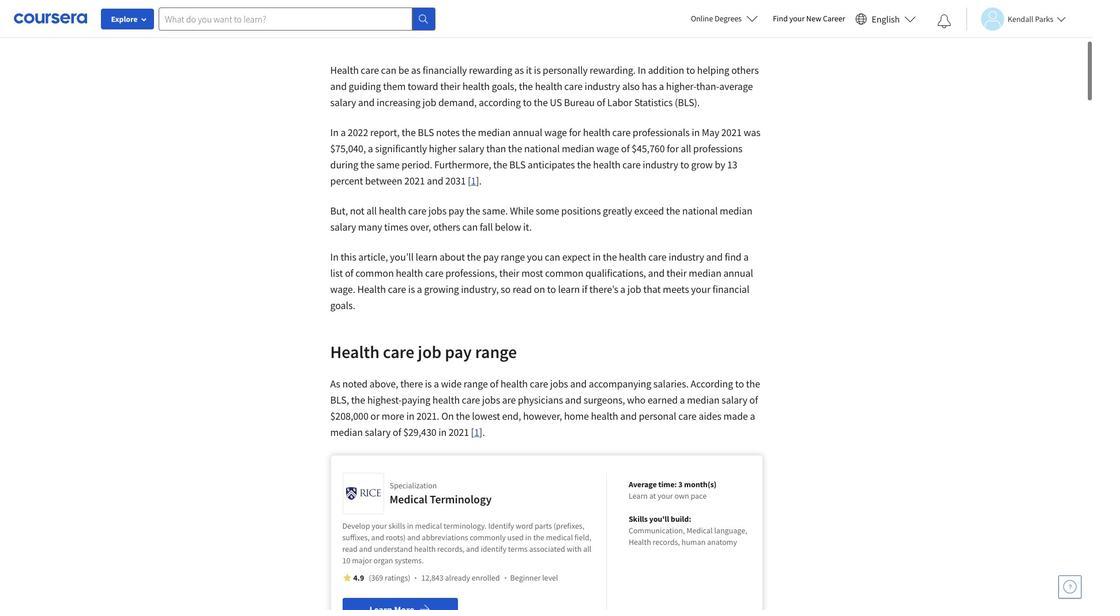 Task type: locate. For each thing, give the bounding box(es) containing it.
0 horizontal spatial national
[[525, 142, 560, 155]]

health up guiding
[[330, 63, 359, 77]]

0 horizontal spatial records,
[[438, 544, 465, 555]]

anatomy
[[708, 537, 738, 548]]

care up physicians
[[530, 378, 549, 391]]

2 horizontal spatial all
[[681, 142, 692, 155]]

systems.
[[395, 556, 424, 566]]

2 horizontal spatial is
[[534, 63, 541, 77]]

0 vertical spatial in
[[638, 63, 646, 77]]

[ right "2031"
[[468, 174, 471, 188]]

range up are in the left of the page
[[475, 341, 517, 363]]

bls left anticipates
[[510, 158, 526, 171]]

not
[[350, 204, 365, 218]]

health up greatly
[[594, 158, 621, 171]]

1 vertical spatial 1 link
[[474, 426, 480, 439]]

the right anticipates
[[577, 158, 592, 171]]

bls left the "notes"
[[418, 126, 434, 139]]

1 vertical spatial pay
[[484, 251, 499, 264]]

industry down rewarding.
[[585, 80, 621, 93]]

0 vertical spatial 1 link
[[471, 174, 476, 188]]

all
[[681, 142, 692, 155], [367, 204, 377, 218], [584, 544, 592, 555]]

jobs
[[429, 204, 447, 218], [551, 378, 569, 391], [482, 394, 501, 407]]

2 vertical spatial range
[[464, 378, 488, 391]]

median up than
[[478, 126, 511, 139]]

can right you
[[545, 251, 561, 264]]

0 vertical spatial 2021
[[722, 126, 742, 139]]

]. for salary
[[476, 174, 482, 188]]

0 vertical spatial medical
[[390, 492, 428, 507]]

0 vertical spatial job
[[423, 96, 437, 109]]

in inside the health care can be as financially rewarding as it is personally rewarding. in addition to helping others and guiding them toward their health goals, the health care industry also has a higher-than-average salary and increasing job demand, according to the us bureau of labor statistics (bls).
[[638, 63, 646, 77]]

others inside but, not all health care jobs pay the same. while some positions greatly exceed the national median salary many times over, others can fall below it.
[[433, 221, 461, 234]]

0 vertical spatial is
[[534, 63, 541, 77]]

between
[[365, 174, 403, 188]]

(bls).
[[675, 96, 700, 109]]

1 link for salary
[[471, 174, 476, 188]]

medical down specialization
[[390, 492, 428, 507]]

1 vertical spatial all
[[367, 204, 377, 218]]

[ inside 'as noted above, there is a wide range of health care jobs and accompanying salaries. according to the bls, the highest-paying health care jobs are physicians and surgeons, who earned a median salary of $208,000 or more in 2021. on the lowest end, however, home health and personal care aides made a median salary of $29,430 in 2021 ['
[[471, 426, 474, 439]]

their
[[441, 80, 461, 93], [500, 267, 520, 280], [667, 267, 687, 280]]

$208,000
[[330, 410, 369, 423]]

your right meets
[[692, 283, 711, 296]]

on
[[534, 283, 546, 296]]

health up noted
[[330, 341, 380, 363]]

medical inside specialization medical terminology
[[390, 492, 428, 507]]

2021 down period.
[[405, 174, 425, 188]]

your inside in this article, you'll learn about the pay range you can expect in the health care industry and find a list of common health care professions, their most common qualifications, and their median annual wage. health care is a growing industry, so read on to learn if there's a job that meets your financial goals.
[[692, 283, 711, 296]]

median down the $208,000
[[330, 426, 363, 439]]

0 vertical spatial national
[[525, 142, 560, 155]]

in right the expect
[[593, 251, 601, 264]]

than
[[487, 142, 506, 155]]

home
[[565, 410, 589, 423]]

financial
[[713, 283, 750, 296]]

health down you'll at the left of the page
[[396, 267, 423, 280]]

national inside in a 2022 report, the bls notes the median annual wage for health care professionals in may 2021 was $75,040, a significantly higher salary than the national median wage of $45,760 for all professions during the same period. furthermore, the bls anticipates the health care industry to grow by 13 percent between 2021 and 2031 [
[[525, 142, 560, 155]]

0 vertical spatial annual
[[513, 126, 543, 139]]

1 vertical spatial range
[[475, 341, 517, 363]]

goals.
[[330, 299, 356, 312]]

1 horizontal spatial annual
[[724, 267, 754, 280]]

1 vertical spatial can
[[463, 221, 478, 234]]

already
[[445, 573, 470, 584]]

the down parts
[[534, 533, 545, 543]]

0 vertical spatial 1 ].
[[471, 174, 484, 188]]

find
[[774, 13, 788, 24]]

their down 'financially'
[[441, 80, 461, 93]]

jobs up lowest
[[482, 394, 501, 407]]

1 vertical spatial annual
[[724, 267, 754, 280]]

degrees
[[715, 13, 742, 24]]

medical up "human"
[[687, 526, 713, 536]]

2021 inside 'as noted above, there is a wide range of health care jobs and accompanying salaries. according to the bls, the highest-paying health care jobs are physicians and surgeons, who earned a median salary of $208,000 or more in 2021. on the lowest end, however, home health and personal care aides made a median salary of $29,430 in 2021 ['
[[449, 426, 469, 439]]

industry down $45,760
[[643, 158, 679, 171]]

can left be
[[381, 63, 397, 77]]

]. down furthermore, in the top of the page
[[476, 174, 482, 188]]

1 horizontal spatial bls
[[510, 158, 526, 171]]

0 horizontal spatial can
[[381, 63, 397, 77]]

in for in a 2022 report, the bls notes the median annual wage for health care professionals in may 2021 was $75,040, a significantly higher salary than the national median wage of $45,760 for all professions during the same period. furthermore, the bls anticipates the health care industry to grow by 13 percent between 2021 and 2031 [
[[330, 126, 339, 139]]

health up the times at top left
[[379, 204, 406, 218]]

0 vertical spatial bls
[[418, 126, 434, 139]]

all down professionals
[[681, 142, 692, 155]]

1 for salary
[[471, 174, 476, 188]]

1 ].
[[471, 174, 484, 188], [474, 426, 487, 439]]

1 vertical spatial [
[[471, 426, 474, 439]]

jobs up 'over,'
[[429, 204, 447, 218]]

1 vertical spatial jobs
[[551, 378, 569, 391]]

for down professionals
[[667, 142, 679, 155]]

more
[[382, 410, 405, 423]]

0 vertical spatial pay
[[449, 204, 464, 218]]

abbreviations
[[422, 533, 469, 543]]

0 horizontal spatial others
[[433, 221, 461, 234]]

has
[[642, 80, 657, 93]]

2 horizontal spatial jobs
[[551, 378, 569, 391]]

0 vertical spatial others
[[732, 63, 759, 77]]

aides
[[699, 410, 722, 423]]

language,
[[715, 526, 748, 536]]

1 ]. right "2031"
[[471, 174, 484, 188]]

health up us at the right top of the page
[[535, 80, 563, 93]]

0 horizontal spatial annual
[[513, 126, 543, 139]]

for down bureau
[[569, 126, 581, 139]]

online degrees button
[[682, 6, 768, 31]]

also
[[623, 80, 640, 93]]

of inside in this article, you'll learn about the pay range you can expect in the health care industry and find a list of common health care professions, their most common qualifications, and their median annual wage. health care is a growing industry, so read on to learn if there's a job that meets your financial goals.
[[345, 267, 354, 280]]

national inside but, not all health care jobs pay the same. while some positions greatly exceed the national median salary many times over, others can fall below it.
[[683, 204, 718, 218]]

2 common from the left
[[546, 267, 584, 280]]

explore
[[111, 14, 138, 24]]

care down labor
[[613, 126, 631, 139]]

goals,
[[492, 80, 517, 93]]

english button
[[852, 0, 921, 38]]

a right has
[[659, 80, 665, 93]]

guiding
[[349, 80, 381, 93]]

highest-
[[368, 394, 402, 407]]

job inside the health care can be as financially rewarding as it is personally rewarding. in addition to helping others and guiding them toward their health goals, the health care industry also has a higher-than-average salary and increasing job demand, according to the us bureau of labor statistics (bls).
[[423, 96, 437, 109]]

qualifications,
[[586, 267, 647, 280]]

is inside the health care can be as financially rewarding as it is personally rewarding. in addition to helping others and guiding them toward their health goals, the health care industry also has a higher-than-average salary and increasing job demand, according to the us bureau of labor statistics (bls).
[[534, 63, 541, 77]]

medical
[[390, 492, 428, 507], [687, 526, 713, 536]]

industry inside in a 2022 report, the bls notes the median annual wage for health care professionals in may 2021 was $75,040, a significantly higher salary than the national median wage of $45,760 for all professions during the same period. furthermore, the bls anticipates the health care industry to grow by 13 percent between 2021 and 2031 [
[[643, 158, 679, 171]]

0 vertical spatial medical
[[415, 521, 442, 532]]

all down field,
[[584, 544, 592, 555]]

care up 'over,'
[[408, 204, 427, 218]]

0 vertical spatial [
[[468, 174, 471, 188]]

medical up abbreviations
[[415, 521, 442, 532]]

range left you
[[501, 251, 525, 264]]

as left it
[[515, 63, 524, 77]]

coursera image
[[14, 9, 87, 28]]

2 horizontal spatial can
[[545, 251, 561, 264]]

1 vertical spatial read
[[343, 544, 358, 555]]

care
[[361, 63, 379, 77], [565, 80, 583, 93], [613, 126, 631, 139], [623, 158, 641, 171], [408, 204, 427, 218], [649, 251, 667, 264], [425, 267, 444, 280], [388, 283, 406, 296], [383, 341, 415, 363], [530, 378, 549, 391], [462, 394, 480, 407], [679, 410, 697, 423]]

common down the expect
[[546, 267, 584, 280]]

0 horizontal spatial learn
[[416, 251, 438, 264]]

others right 'over,'
[[433, 221, 461, 234]]

1 horizontal spatial for
[[667, 142, 679, 155]]

help center image
[[1064, 581, 1078, 595]]

professionals
[[633, 126, 690, 139]]

1 horizontal spatial jobs
[[482, 394, 501, 407]]

2 vertical spatial is
[[425, 378, 432, 391]]

in
[[692, 126, 700, 139], [593, 251, 601, 264], [407, 410, 415, 423], [439, 426, 447, 439], [407, 521, 414, 532], [526, 533, 532, 543]]

identify
[[481, 544, 507, 555]]

your inside average time: 3 month(s) learn at your own pace
[[658, 491, 673, 502]]

during
[[330, 158, 359, 171]]

1 vertical spatial industry
[[643, 158, 679, 171]]

care inside but, not all health care jobs pay the same. while some positions greatly exceed the national median salary many times over, others can fall below it.
[[408, 204, 427, 218]]

[ down lowest
[[471, 426, 474, 439]]

care up there
[[383, 341, 415, 363]]

2 vertical spatial all
[[584, 544, 592, 555]]

1 vertical spatial learn
[[558, 283, 580, 296]]

(369
[[369, 573, 383, 584]]

the down than
[[494, 158, 508, 171]]

2021 left was at the right top of page
[[722, 126, 742, 139]]

records,
[[653, 537, 680, 548], [438, 544, 465, 555]]

in inside in this article, you'll learn about the pay range you can expect in the health care industry and find a list of common health care professions, their most common qualifications, and their median annual wage. health care is a growing industry, so read on to learn if there's a job that meets your financial goals.
[[330, 251, 339, 264]]

0 vertical spatial ].
[[476, 174, 482, 188]]

1 horizontal spatial medical
[[687, 526, 713, 536]]

1 vertical spatial bls
[[510, 158, 526, 171]]

1 horizontal spatial all
[[584, 544, 592, 555]]

made
[[724, 410, 749, 423]]

all right not
[[367, 204, 377, 218]]

but,
[[330, 204, 348, 218]]

0 horizontal spatial is
[[408, 283, 415, 296]]

salary up furthermore, in the top of the page
[[459, 142, 485, 155]]

the right than
[[508, 142, 523, 155]]

and up surgeons,
[[571, 378, 587, 391]]

pay inside but, not all health care jobs pay the same. while some positions greatly exceed the national median salary many times over, others can fall below it.
[[449, 204, 464, 218]]

a
[[659, 80, 665, 93], [341, 126, 346, 139], [368, 142, 373, 155], [744, 251, 749, 264], [417, 283, 422, 296], [621, 283, 626, 296], [434, 378, 439, 391], [680, 394, 685, 407], [751, 410, 756, 423]]

1 horizontal spatial learn
[[558, 283, 580, 296]]

1 vertical spatial 1
[[474, 426, 480, 439]]

significantly
[[375, 142, 427, 155]]

and up that
[[649, 267, 665, 280]]

2 vertical spatial job
[[418, 341, 442, 363]]

records, inside develop your skills in medical terminology. identify word parts (prefixes, suffixes, and roots) and abbreviations commonly used in the medical field, read and understand health records, and identify terms associated with all 10 major organ systems.
[[438, 544, 465, 555]]

2 vertical spatial in
[[330, 251, 339, 264]]

job down the 'toward'
[[423, 96, 437, 109]]

and down who
[[621, 410, 637, 423]]

care down you'll at the left of the page
[[388, 283, 406, 296]]

pay up professions,
[[484, 251, 499, 264]]

12,843 already enrolled
[[422, 573, 500, 584]]

0 vertical spatial industry
[[585, 80, 621, 93]]

1 vertical spatial is
[[408, 283, 415, 296]]

0 horizontal spatial read
[[343, 544, 358, 555]]

average
[[720, 80, 753, 93]]

is left growing
[[408, 283, 415, 296]]

pay inside in this article, you'll learn about the pay range you can expect in the health care industry and find a list of common health care professions, their most common qualifications, and their median annual wage. health care is a growing industry, so read on to learn if there's a job that meets your financial goals.
[[484, 251, 499, 264]]

the up fall
[[466, 204, 481, 218]]

0 horizontal spatial wage
[[545, 126, 567, 139]]

others inside the health care can be as financially rewarding as it is personally rewarding. in addition to helping others and guiding them toward their health goals, the health care industry also has a higher-than-average salary and increasing job demand, according to the us bureau of labor statistics (bls).
[[732, 63, 759, 77]]

0 vertical spatial range
[[501, 251, 525, 264]]

care left aides
[[679, 410, 697, 423]]

there's
[[590, 283, 619, 296]]

0 vertical spatial all
[[681, 142, 692, 155]]

1 ]. down lowest
[[474, 426, 487, 439]]

health down bureau
[[583, 126, 611, 139]]

0 horizontal spatial common
[[356, 267, 394, 280]]

0 horizontal spatial as
[[412, 63, 421, 77]]

1 vertical spatial national
[[683, 204, 718, 218]]

health up systems.
[[414, 544, 436, 555]]

read inside develop your skills in medical terminology. identify word parts (prefixes, suffixes, and roots) and abbreviations commonly used in the medical field, read and understand health records, and identify terms associated with all 10 major organ systems.
[[343, 544, 358, 555]]

is
[[534, 63, 541, 77], [408, 283, 415, 296], [425, 378, 432, 391]]

as noted above, there is a wide range of health care jobs and accompanying salaries. according to the bls, the highest-paying health care jobs are physicians and surgeons, who earned a median salary of $208,000 or more in 2021. on the lowest end, however, home health and personal care aides made a median salary of $29,430 in 2021 [
[[330, 378, 761, 439]]

all inside develop your skills in medical terminology. identify word parts (prefixes, suffixes, and roots) and abbreviations commonly used in the medical field, read and understand health records, and identify terms associated with all 10 major organ systems.
[[584, 544, 592, 555]]

beginner level
[[511, 573, 559, 584]]

0 vertical spatial for
[[569, 126, 581, 139]]

health inside the health care can be as financially rewarding as it is personally rewarding. in addition to helping others and guiding them toward their health goals, the health care industry also has a higher-than-average salary and increasing job demand, according to the us bureau of labor statistics (bls).
[[330, 63, 359, 77]]

it
[[526, 63, 532, 77]]

2031
[[446, 174, 466, 188]]

1 vertical spatial 2021
[[405, 174, 425, 188]]

a left wide
[[434, 378, 439, 391]]

2 vertical spatial can
[[545, 251, 561, 264]]

rice university image
[[346, 477, 381, 511]]

health down communication,
[[629, 537, 652, 548]]

your left 'skills'
[[372, 521, 387, 532]]

a right find
[[744, 251, 749, 264]]

1 vertical spatial others
[[433, 221, 461, 234]]

financially
[[423, 63, 467, 77]]

1 horizontal spatial as
[[515, 63, 524, 77]]

a right made
[[751, 410, 756, 423]]

1 vertical spatial in
[[330, 126, 339, 139]]

their up so
[[500, 267, 520, 280]]

in this article, you'll learn about the pay range you can expect in the health care industry and find a list of common health care professions, their most common qualifications, and their median annual wage. health care is a growing industry, so read on to learn if there's a job that meets your financial goals.
[[330, 251, 754, 312]]

0 vertical spatial 1
[[471, 174, 476, 188]]

1 link right "2031"
[[471, 174, 476, 188]]

$75,040,
[[330, 142, 366, 155]]

rewarding.
[[590, 63, 636, 77]]

1 vertical spatial for
[[667, 142, 679, 155]]

median inside in this article, you'll learn about the pay range you can expect in the health care industry and find a list of common health care professions, their most common qualifications, and their median annual wage. health care is a growing industry, so read on to learn if there's a job that meets your financial goals.
[[689, 267, 722, 280]]

1 down lowest
[[474, 426, 480, 439]]

learn right you'll at the left of the page
[[416, 251, 438, 264]]

1 link
[[471, 174, 476, 188], [474, 426, 480, 439]]

1 right "2031"
[[471, 174, 476, 188]]

1
[[471, 174, 476, 188], [474, 426, 480, 439]]

health right wage.
[[358, 283, 386, 296]]

annual inside in a 2022 report, the bls notes the median annual wage for health care professionals in may 2021 was $75,040, a significantly higher salary than the national median wage of $45,760 for all professions during the same period. furthermore, the bls anticipates the health care industry to grow by 13 percent between 2021 and 2031 [
[[513, 126, 543, 139]]

in inside in a 2022 report, the bls notes the median annual wage for health care professionals in may 2021 was $75,040, a significantly higher salary than the national median wage of $45,760 for all professions during the same period. furthermore, the bls anticipates the health care industry to grow by 13 percent between 2021 and 2031 [
[[330, 126, 339, 139]]

word
[[516, 521, 533, 532]]

develop
[[343, 521, 370, 532]]

read up 10
[[343, 544, 358, 555]]

their up meets
[[667, 267, 687, 280]]

0 horizontal spatial jobs
[[429, 204, 447, 218]]

salary down but,
[[330, 221, 356, 234]]

salary inside in a 2022 report, the bls notes the median annual wage for health care professionals in may 2021 was $75,040, a significantly higher salary than the national median wage of $45,760 for all professions during the same period. furthermore, the bls anticipates the health care industry to grow by 13 percent between 2021 and 2031 [
[[459, 142, 485, 155]]

growing
[[424, 283, 459, 296]]

None search field
[[159, 7, 436, 30]]

1 vertical spatial ].
[[480, 426, 485, 439]]

1 horizontal spatial can
[[463, 221, 478, 234]]

1 horizontal spatial is
[[425, 378, 432, 391]]

2 vertical spatial 2021
[[449, 426, 469, 439]]

median up find
[[720, 204, 753, 218]]

for
[[569, 126, 581, 139], [667, 142, 679, 155]]

skills you'll build: communication, medical language, health records, human anatomy
[[629, 514, 748, 548]]

0 vertical spatial wage
[[545, 126, 567, 139]]

1 vertical spatial job
[[628, 283, 642, 296]]

annual down find
[[724, 267, 754, 280]]

some
[[536, 204, 560, 218]]

range right wide
[[464, 378, 488, 391]]

and down commonly
[[466, 544, 479, 555]]

health care job pay range
[[330, 341, 521, 363]]

higher-
[[667, 80, 697, 93]]

of inside in a 2022 report, the bls notes the median annual wage for health care professionals in may 2021 was $75,040, a significantly higher salary than the national median wage of $45,760 for all professions during the same period. furthermore, the bls anticipates the health care industry to grow by 13 percent between 2021 and 2031 [
[[622, 142, 630, 155]]

1 horizontal spatial 2021
[[449, 426, 469, 439]]

1 horizontal spatial records,
[[653, 537, 680, 548]]

health care can be as financially rewarding as it is personally rewarding. in addition to helping others and guiding them toward their health goals, the health care industry also has a higher-than-average salary and increasing job demand, according to the us bureau of labor statistics (bls).
[[330, 63, 759, 109]]

0 vertical spatial learn
[[416, 251, 438, 264]]

1 horizontal spatial national
[[683, 204, 718, 218]]

2 vertical spatial jobs
[[482, 394, 501, 407]]

health up qualifications, at the top right
[[619, 251, 647, 264]]

1 vertical spatial wage
[[597, 142, 620, 155]]

a inside the health care can be as financially rewarding as it is personally rewarding. in addition to helping others and guiding them toward their health goals, the health care industry also has a higher-than-average salary and increasing job demand, according to the us bureau of labor statistics (bls).
[[659, 80, 665, 93]]

records, inside skills you'll build: communication, medical language, health records, human anatomy
[[653, 537, 680, 548]]

parts
[[535, 521, 552, 532]]

to inside in this article, you'll learn about the pay range you can expect in the health care industry and find a list of common health care professions, their most common qualifications, and their median annual wage. health care is a growing industry, so read on to learn if there's a job that meets your financial goals.
[[548, 283, 556, 296]]

1 horizontal spatial wage
[[597, 142, 620, 155]]

records, down abbreviations
[[438, 544, 465, 555]]

understand
[[374, 544, 413, 555]]

1 horizontal spatial common
[[546, 267, 584, 280]]

job
[[423, 96, 437, 109], [628, 283, 642, 296], [418, 341, 442, 363]]

0 vertical spatial jobs
[[429, 204, 447, 218]]

common down article,
[[356, 267, 394, 280]]

health inside in this article, you'll learn about the pay range you can expect in the health care industry and find a list of common health care professions, their most common qualifications, and their median annual wage. health care is a growing industry, so read on to learn if there's a job that meets your financial goals.
[[358, 283, 386, 296]]

pay up wide
[[445, 341, 472, 363]]

the left same
[[361, 158, 375, 171]]

jobs up physicians
[[551, 378, 569, 391]]

1 ]. for care
[[474, 426, 487, 439]]

1 vertical spatial medical
[[687, 526, 713, 536]]

[featured image] two health care workers wear protective glasses and lab coats and stand in front of a medical instrument. image
[[330, 0, 763, 35]]

their inside the health care can be as financially rewarding as it is personally rewarding. in addition to helping others and guiding them toward their health goals, the health care industry also has a higher-than-average salary and increasing job demand, according to the us bureau of labor statistics (bls).
[[441, 80, 461, 93]]

industry inside in this article, you'll learn about the pay range you can expect in the health care industry and find a list of common health care professions, their most common qualifications, and their median annual wage. health care is a growing industry, so read on to learn if there's a job that meets your financial goals.
[[669, 251, 705, 264]]

0 horizontal spatial all
[[367, 204, 377, 218]]

in inside in this article, you'll learn about the pay range you can expect in the health care industry and find a list of common health care professions, their most common qualifications, and their median annual wage. health care is a growing industry, so read on to learn if there's a job that meets your financial goals.
[[593, 251, 601, 264]]

median inside but, not all health care jobs pay the same. while some positions greatly exceed the national median salary many times over, others can fall below it.
[[720, 204, 753, 218]]

0 vertical spatial can
[[381, 63, 397, 77]]

salaries.
[[654, 378, 689, 391]]

the inside develop your skills in medical terminology. identify word parts (prefixes, suffixes, and roots) and abbreviations commonly used in the medical field, read and understand health records, and identify terms associated with all 10 major organ systems.
[[534, 533, 545, 543]]

skills
[[629, 514, 648, 525]]

annual up anticipates
[[513, 126, 543, 139]]

1 horizontal spatial read
[[513, 283, 532, 296]]

salary inside the health care can be as financially rewarding as it is personally rewarding. in addition to helping others and guiding them toward their health goals, the health care industry also has a higher-than-average salary and increasing job demand, according to the us bureau of labor statistics (bls).
[[330, 96, 356, 109]]

2021
[[722, 126, 742, 139], [405, 174, 425, 188], [449, 426, 469, 439]]

in inside in a 2022 report, the bls notes the median annual wage for health care professionals in may 2021 was $75,040, a significantly higher salary than the national median wage of $45,760 for all professions during the same period. furthermore, the bls anticipates the health care industry to grow by 13 percent between 2021 and 2031 [
[[692, 126, 700, 139]]

labor
[[608, 96, 633, 109]]

1 vertical spatial medical
[[546, 533, 573, 543]]

1 vertical spatial 1 ].
[[474, 426, 487, 439]]

in down the on
[[439, 426, 447, 439]]

expect
[[563, 251, 591, 264]]

0 vertical spatial read
[[513, 283, 532, 296]]



Task type: vqa. For each thing, say whether or not it's contained in the screenshot.
the Instructor ratings at right
no



Task type: describe. For each thing, give the bounding box(es) containing it.
can inside the health care can be as financially rewarding as it is personally rewarding. in addition to helping others and guiding them toward their health goals, the health care industry also has a higher-than-average salary and increasing job demand, according to the us bureau of labor statistics (bls).
[[381, 63, 397, 77]]

lowest
[[472, 410, 501, 423]]

]. for care
[[480, 426, 485, 439]]

1 link for care
[[474, 426, 480, 439]]

addition
[[648, 63, 685, 77]]

a right earned
[[680, 394, 685, 407]]

annual inside in this article, you'll learn about the pay range you can expect in the health care industry and find a list of common health care professions, their most common qualifications, and their median annual wage. health care is a growing industry, so read on to learn if there's a job that meets your financial goals.
[[724, 267, 754, 280]]

kendall parks
[[1008, 14, 1054, 24]]

are
[[503, 394, 516, 407]]

may
[[702, 126, 720, 139]]

accompanying
[[589, 378, 652, 391]]

0 horizontal spatial 2021
[[405, 174, 425, 188]]

anticipates
[[528, 158, 575, 171]]

a left 2022
[[341, 126, 346, 139]]

specialization medical terminology
[[390, 481, 492, 507]]

average time: 3 month(s) learn at your own pace
[[629, 480, 717, 502]]

in a 2022 report, the bls notes the median annual wage for health care professionals in may 2021 was $75,040, a significantly higher salary than the national median wage of $45,760 for all professions during the same period. furthermore, the bls anticipates the health care industry to grow by 13 percent between 2021 and 2031 [
[[330, 126, 761, 188]]

paying
[[402, 394, 431, 407]]

furthermore,
[[435, 158, 492, 171]]

health up are in the left of the page
[[501, 378, 528, 391]]

list
[[330, 267, 343, 280]]

the up significantly on the top of the page
[[402, 126, 416, 139]]

wide
[[441, 378, 462, 391]]

show notifications image
[[938, 14, 952, 28]]

2 vertical spatial pay
[[445, 341, 472, 363]]

wage.
[[330, 283, 356, 296]]

as
[[330, 378, 341, 391]]

personally
[[543, 63, 588, 77]]

the right the "notes"
[[462, 126, 476, 139]]

medical inside skills you'll build: communication, medical language, health records, human anatomy
[[687, 526, 713, 536]]

rewarding
[[469, 63, 513, 77]]

bureau
[[564, 96, 595, 109]]

many
[[358, 221, 383, 234]]

2 horizontal spatial their
[[667, 267, 687, 280]]

1 horizontal spatial medical
[[546, 533, 573, 543]]

industry,
[[461, 283, 499, 296]]

salary inside but, not all health care jobs pay the same. while some positions greatly exceed the national median salary many times over, others can fall below it.
[[330, 221, 356, 234]]

organ
[[374, 556, 393, 566]]

and left guiding
[[330, 80, 347, 93]]

a left growing
[[417, 283, 422, 296]]

be
[[399, 63, 409, 77]]

a down qualifications, at the top right
[[621, 283, 626, 296]]

salary down or
[[365, 426, 391, 439]]

and left find
[[707, 251, 723, 264]]

own
[[675, 491, 690, 502]]

develop your skills in medical terminology. identify word parts (prefixes, suffixes, and roots) and abbreviations commonly used in the medical field, read and understand health records, and identify terms associated with all 10 major organ systems.
[[343, 521, 592, 566]]

and down guiding
[[358, 96, 375, 109]]

care up that
[[649, 251, 667, 264]]

learn
[[629, 491, 648, 502]]

10
[[343, 556, 351, 566]]

explore button
[[101, 9, 154, 29]]

helping
[[698, 63, 730, 77]]

professions
[[694, 142, 743, 155]]

0 horizontal spatial for
[[569, 126, 581, 139]]

[ inside in a 2022 report, the bls notes the median annual wage for health care professionals in may 2021 was $75,040, a significantly higher salary than the national median wage of $45,760 for all professions during the same period. furthermore, the bls anticipates the health care industry to grow by 13 percent between 2021 and 2031 [
[[468, 174, 471, 188]]

and inside in a 2022 report, the bls notes the median annual wage for health care professionals in may 2021 was $75,040, a significantly higher salary than the national median wage of $45,760 for all professions during the same period. furthermore, the bls anticipates the health care industry to grow by 13 percent between 2021 and 2031 [
[[427, 174, 444, 188]]

0 horizontal spatial medical
[[415, 521, 442, 532]]

jobs inside but, not all health care jobs pay the same. while some positions greatly exceed the national median salary many times over, others can fall below it.
[[429, 204, 447, 218]]

average
[[629, 480, 657, 490]]

4.9
[[354, 573, 364, 584]]

period.
[[402, 158, 433, 171]]

1 horizontal spatial their
[[500, 267, 520, 280]]

health inside develop your skills in medical terminology. identify word parts (prefixes, suffixes, and roots) and abbreviations commonly used in the medical field, read and understand health records, and identify terms associated with all 10 major organ systems.
[[414, 544, 436, 555]]

the up qualifications, at the top right
[[603, 251, 617, 264]]

to inside 'as noted above, there is a wide range of health care jobs and accompanying salaries. according to the bls, the highest-paying health care jobs are physicians and surgeons, who earned a median salary of $208,000 or more in 2021. on the lowest end, however, home health and personal care aides made a median salary of $29,430 in 2021 ['
[[736, 378, 745, 391]]

12,843
[[422, 573, 444, 584]]

read inside in this article, you'll learn about the pay range you can expect in the health care industry and find a list of common health care professions, their most common qualifications, and their median annual wage. health care is a growing industry, so read on to learn if there's a job that meets your financial goals.
[[513, 283, 532, 296]]

all inside in a 2022 report, the bls notes the median annual wage for health care professionals in may 2021 was $75,040, a significantly higher salary than the national median wage of $45,760 for all professions during the same period. furthermore, the bls anticipates the health care industry to grow by 13 percent between 2021 and 2031 [
[[681, 142, 692, 155]]

find
[[725, 251, 742, 264]]

in down paying
[[407, 410, 415, 423]]

care up guiding
[[361, 63, 379, 77]]

1 as from the left
[[412, 63, 421, 77]]

salary up made
[[722, 394, 748, 407]]

demand,
[[439, 96, 477, 109]]

and left roots)
[[372, 533, 385, 543]]

on
[[442, 410, 454, 423]]

this
[[341, 251, 357, 264]]

your inside find your new career link
[[790, 13, 805, 24]]

meets
[[663, 283, 690, 296]]

health down surgeons,
[[591, 410, 619, 423]]

industry inside the health care can be as financially rewarding as it is personally rewarding. in addition to helping others and guiding them toward their health goals, the health care industry also has a higher-than-average salary and increasing job demand, according to the us bureau of labor statistics (bls).
[[585, 80, 621, 93]]

0 horizontal spatial bls
[[418, 126, 434, 139]]

and up the major
[[359, 544, 372, 555]]

range inside 'as noted above, there is a wide range of health care jobs and accompanying salaries. according to the bls, the highest-paying health care jobs are physicians and surgeons, who earned a median salary of $208,000 or more in 2021. on the lowest end, however, home health and personal care aides made a median salary of $29,430 in 2021 ['
[[464, 378, 488, 391]]

is inside 'as noted above, there is a wide range of health care jobs and accompanying salaries. according to the bls, the highest-paying health care jobs are physicians and surgeons, who earned a median salary of $208,000 or more in 2021. on the lowest end, however, home health and personal care aides made a median salary of $29,430 in 2021 ['
[[425, 378, 432, 391]]

the right exceed
[[667, 204, 681, 218]]

field,
[[575, 533, 592, 543]]

earned
[[648, 394, 678, 407]]

to inside in a 2022 report, the bls notes the median annual wage for health care professionals in may 2021 was $75,040, a significantly higher salary than the national median wage of $45,760 for all professions during the same period. furthermore, the bls anticipates the health care industry to grow by 13 percent between 2021 and 2031 [
[[681, 158, 690, 171]]

surgeons,
[[584, 394, 626, 407]]

beginner
[[511, 573, 541, 584]]

statistics
[[635, 96, 673, 109]]

in down word
[[526, 533, 532, 543]]

human
[[682, 537, 706, 548]]

2 horizontal spatial 2021
[[722, 126, 742, 139]]

1 ]. for salary
[[471, 174, 484, 188]]

median up aides
[[687, 394, 720, 407]]

median up anticipates
[[562, 142, 595, 155]]

$45,760
[[632, 142, 665, 155]]

us
[[550, 96, 562, 109]]

them
[[383, 80, 406, 93]]

range inside in this article, you'll learn about the pay range you can expect in the health care industry and find a list of common health care professions, their most common qualifications, and their median annual wage. health care is a growing industry, so read on to learn if there's a job that meets your financial goals.
[[501, 251, 525, 264]]

below
[[495, 221, 522, 234]]

and up home
[[565, 394, 582, 407]]

health up the on
[[433, 394, 460, 407]]

noted
[[343, 378, 368, 391]]

communication,
[[629, 526, 685, 536]]

exceed
[[635, 204, 665, 218]]

higher
[[429, 142, 457, 155]]

is inside in this article, you'll learn about the pay range you can expect in the health care industry and find a list of common health care professions, their most common qualifications, and their median annual wage. health care is a growing industry, so read on to learn if there's a job that meets your financial goals.
[[408, 283, 415, 296]]

according
[[691, 378, 734, 391]]

according
[[479, 96, 521, 109]]

1 for care
[[474, 426, 480, 439]]

new
[[807, 13, 822, 24]]

can inside but, not all health care jobs pay the same. while some positions greatly exceed the national median salary many times over, others can fall below it.
[[463, 221, 478, 234]]

it.
[[524, 221, 532, 234]]

health inside but, not all health care jobs pay the same. while some positions greatly exceed the national median salary many times over, others can fall below it.
[[379, 204, 406, 218]]

care down $45,760
[[623, 158, 641, 171]]

the left us at the right top of the page
[[534, 96, 548, 109]]

fall
[[480, 221, 493, 234]]

job inside in this article, you'll learn about the pay range you can expect in the health care industry and find a list of common health care professions, their most common qualifications, and their median annual wage. health care is a growing industry, so read on to learn if there's a job that meets your financial goals.
[[628, 283, 642, 296]]

and right roots)
[[408, 533, 421, 543]]

a down 2022
[[368, 142, 373, 155]]

ratings)
[[385, 573, 411, 584]]

the down it
[[519, 80, 533, 93]]

the up made
[[747, 378, 761, 391]]

1 common from the left
[[356, 267, 394, 280]]

care up lowest
[[462, 394, 480, 407]]

care up growing
[[425, 267, 444, 280]]

physicians
[[518, 394, 563, 407]]

terminology.
[[444, 521, 487, 532]]

can inside in this article, you'll learn about the pay range you can expect in the health care industry and find a list of common health care professions, their most common qualifications, and their median annual wage. health care is a growing industry, so read on to learn if there's a job that meets your financial goals.
[[545, 251, 561, 264]]

grow
[[692, 158, 713, 171]]

2021.
[[417, 410, 440, 423]]

the down noted
[[351, 394, 365, 407]]

major
[[352, 556, 372, 566]]

time:
[[659, 480, 677, 490]]

in right 'skills'
[[407, 521, 414, 532]]

health down rewarding on the top left of page
[[463, 80, 490, 93]]

your inside develop your skills in medical terminology. identify word parts (prefixes, suffixes, and roots) and abbreviations commonly used in the medical field, read and understand health records, and identify terms associated with all 10 major organ systems.
[[372, 521, 387, 532]]

the right the on
[[456, 410, 470, 423]]

$29,430
[[404, 426, 437, 439]]

care up bureau
[[565, 80, 583, 93]]

bls,
[[330, 394, 349, 407]]

or
[[371, 410, 380, 423]]

What do you want to learn? text field
[[159, 7, 413, 30]]

all inside but, not all health care jobs pay the same. while some positions greatly exceed the national median salary many times over, others can fall below it.
[[367, 204, 377, 218]]

in for in this article, you'll learn about the pay range you can expect in the health care industry and find a list of common health care professions, their most common qualifications, and their median annual wage. health care is a growing industry, so read on to learn if there's a job that meets your financial goals.
[[330, 251, 339, 264]]

parks
[[1036, 14, 1054, 24]]

same.
[[483, 204, 508, 218]]

the up professions,
[[467, 251, 482, 264]]

level
[[543, 573, 559, 584]]

personal
[[639, 410, 677, 423]]

health inside skills you'll build: communication, medical language, health records, human anatomy
[[629, 537, 652, 548]]

suffixes,
[[343, 533, 370, 543]]

of inside the health care can be as financially rewarding as it is personally rewarding. in addition to helping others and guiding them toward their health goals, the health care industry also has a higher-than-average salary and increasing job demand, according to the us bureau of labor statistics (bls).
[[597, 96, 606, 109]]

13
[[728, 158, 738, 171]]

toward
[[408, 80, 439, 93]]

terminology
[[430, 492, 492, 507]]

percent
[[330, 174, 363, 188]]

2 as from the left
[[515, 63, 524, 77]]



